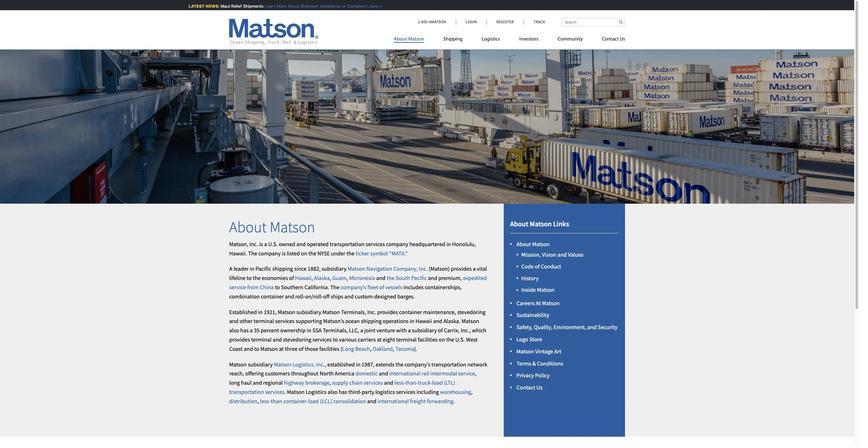 Task type: vqa. For each thing, say whether or not it's contained in the screenshot.
reliability
no



Task type: describe. For each thing, give the bounding box(es) containing it.
sustainability
[[517, 311, 549, 319]]

in right leader
[[250, 265, 254, 273]]

contact inside "contact us" link
[[602, 37, 619, 42]]

matson vintage art
[[517, 348, 561, 355]]

joint
[[364, 327, 375, 334]]

three
[[285, 345, 298, 352]]

assistance
[[315, 4, 336, 9]]

listed
[[287, 250, 300, 257]]

matson up owned
[[270, 218, 315, 237]]

freight
[[410, 398, 426, 405]]

environment,
[[554, 324, 586, 331]]

hawaii inside established in 1921, matson subsidiary matson terminals, inc. provides container maintenance, stevedoring and other terminal services supporting matson's ocean shipping operations in hawaii and alaska. matson also has a 35 percent ownership in ssa terminals, llc, a joint venture with a subsidiary of carrix, inc., which provides terminal and stevedoring services to various carriers at eight terminal facilities on the u.s. west coast and to matson at three of those facilities (
[[416, 318, 432, 325]]

third-
[[348, 388, 362, 396]]

transportation inside less-than-truck-load (ltl) transportation services
[[229, 388, 264, 396]]

container-
[[284, 398, 308, 405]]

and down southern
[[285, 293, 294, 300]]

safety, quality, environment, and security
[[517, 324, 618, 331]]

ssa
[[313, 327, 322, 334]]

symbol
[[370, 250, 388, 257]]

less-than-truck-load (ltl) transportation services
[[229, 379, 455, 396]]

containerships,
[[425, 284, 462, 291]]

long beach link
[[342, 345, 370, 352]]

0 horizontal spatial at
[[279, 345, 284, 352]]

and up logistics
[[384, 379, 393, 386]]

matson up "terms" on the bottom
[[517, 348, 534, 355]]

tacoma
[[396, 345, 414, 352]]

a
[[229, 265, 232, 273]]

hawaii link
[[295, 274, 312, 282]]

to down 35
[[254, 345, 259, 352]]

0 vertical spatial pacific
[[256, 265, 271, 273]]

1 vertical spatial is
[[282, 250, 286, 257]]

0 vertical spatial terminals,
[[341, 308, 366, 316]]

southern
[[281, 284, 303, 291]]

about matson link inside section
[[517, 240, 550, 248]]

and down 'percent'
[[273, 336, 282, 343]]

matson up at
[[537, 286, 555, 294]]

chain
[[349, 379, 363, 386]]

(matson) provides a vital lifeline to the economies of
[[229, 265, 487, 282]]

and down navigation
[[376, 274, 386, 282]]

shipping inside established in 1921, matson subsidiary matson terminals, inc. provides container maintenance, stevedoring and other terminal services supporting matson's ocean shipping operations in hawaii and alaska. matson also has a 35 percent ownership in ssa terminals, llc, a joint venture with a subsidiary of carrix, inc., which provides terminal and stevedoring services to various carriers at eight terminal facilities on the u.s. west coast and to matson at three of those facilities (
[[361, 318, 382, 325]]

barges.
[[398, 293, 415, 300]]

and left security
[[588, 324, 597, 331]]

since
[[294, 265, 307, 273]]

in left 1921, on the left bottom of the page
[[258, 308, 263, 316]]

about inside about matson "link"
[[394, 37, 407, 42]]

international inside . matson logistics also has third-party logistics services including warehousing , distribution , less-than-container-load (lcl) consolidation and international freight forwarding .
[[378, 398, 409, 405]]

subsidiary up supporting
[[297, 308, 321, 316]]

vessels
[[385, 284, 402, 291]]

truck-
[[418, 379, 432, 386]]

1-800-4matson link
[[418, 19, 456, 25]]

0 horizontal spatial .
[[284, 388, 286, 396]]

history
[[521, 274, 539, 282]]

1882,
[[308, 265, 321, 273]]

1987,
[[362, 361, 375, 368]]

services up ownership at the left of the page
[[275, 318, 295, 325]]

tacoma link
[[396, 345, 414, 352]]

shipments
[[238, 4, 259, 9]]

ticker symbol "matx." link
[[356, 250, 408, 257]]

china
[[260, 284, 274, 291]]

throughout
[[291, 370, 319, 377]]

service inside expedited service from china
[[229, 284, 246, 291]]

established
[[229, 308, 257, 316]]

to left various
[[333, 336, 338, 343]]

and right coast
[[244, 345, 253, 352]]

contact inside the about matson links section
[[517, 384, 535, 391]]

35
[[254, 327, 260, 334]]

a right llc,
[[360, 327, 363, 334]]

a left 35
[[250, 327, 253, 334]]

navigation
[[366, 265, 392, 273]]

expedited service from china link
[[229, 274, 487, 291]]

shipping link
[[434, 34, 472, 47]]

the inside (matson) provides a vital lifeline to the economies of
[[253, 274, 261, 282]]

on/roll-
[[305, 293, 323, 300]]

roll-
[[295, 293, 305, 300]]

load inside . matson logistics also has third-party logistics services including warehousing , distribution , less-than-container-load (lcl) consolidation and international freight forwarding .
[[308, 398, 319, 405]]

maintenance,
[[423, 308, 456, 316]]

0 horizontal spatial stevedoring
[[283, 336, 311, 343]]

of right the fleet
[[379, 284, 384, 291]]

matson inside . matson logistics also has third-party logistics services including warehousing , distribution , less-than-container-load (lcl) consolidation and international freight forwarding .
[[287, 388, 305, 396]]

on inside established in 1921, matson subsidiary matson terminals, inc. provides container maintenance, stevedoring and other terminal services supporting matson's ocean shipping operations in hawaii and alaska. matson also has a 35 percent ownership in ssa terminals, llc, a joint venture with a subsidiary of carrix, inc., which provides terminal and stevedoring services to various carriers at eight terminal facilities on the u.s. west coast and to matson at three of those facilities (
[[439, 336, 445, 343]]

inc. inside matson, inc. is a u.s. owned and operated transportation services company headquartered in honolulu, hawaii. the company is listed on the nyse under the
[[249, 240, 258, 248]]

services inside matson, inc. is a u.s. owned and operated transportation services company headquartered in honolulu, hawaii. the company is listed on the nyse under the
[[366, 240, 385, 248]]

1-
[[418, 19, 421, 25]]

honolulu,
[[452, 240, 476, 248]]

less- inside less-than-truck-load (ltl) transportation services
[[395, 379, 405, 386]]

(ltl)
[[444, 379, 455, 386]]

less-than-container-load (lcl) consolidation link
[[260, 398, 366, 405]]

combination
[[229, 293, 260, 300]]

1 horizontal spatial at
[[377, 336, 382, 343]]

conditions
[[537, 360, 563, 367]]

safety, quality, environment, and security link
[[517, 324, 618, 331]]

consolidation
[[333, 398, 366, 405]]

register
[[496, 19, 514, 25]]

load inside less-than-truck-load (ltl) transportation services
[[432, 379, 443, 386]]

0 vertical spatial contact us link
[[593, 34, 625, 47]]

store
[[530, 336, 542, 343]]

expedited
[[463, 274, 487, 282]]

and down "extends"
[[379, 370, 388, 377]]

about matson links section
[[496, 204, 633, 437]]

in left the ssa
[[307, 327, 311, 334]]

which
[[472, 327, 487, 334]]

container
[[342, 4, 361, 9]]

than- inside . matson logistics also has third-party logistics services including warehousing , distribution , less-than-container-load (lcl) consolidation and international freight forwarding .
[[271, 398, 284, 405]]

quality,
[[534, 324, 553, 331]]

terminal down 35
[[251, 336, 272, 343]]

, inside , long haul and regional
[[475, 370, 477, 377]]

those
[[305, 345, 318, 352]]

than- inside less-than-truck-load (ltl) transportation services
[[405, 379, 418, 386]]

800-
[[421, 19, 429, 25]]

0 horizontal spatial shipping
[[272, 265, 293, 273]]

services down the ssa
[[313, 336, 332, 343]]

services up party
[[364, 379, 383, 386]]

1 horizontal spatial .
[[453, 398, 455, 405]]

distribution
[[229, 398, 257, 405]]

login link
[[456, 19, 487, 25]]

economies
[[262, 274, 288, 282]]

us inside "contact us" link
[[620, 37, 625, 42]]

in right the operations
[[410, 318, 414, 325]]

long beach , oakland , tacoma ).
[[342, 345, 418, 352]]

other
[[240, 318, 253, 325]]

safety,
[[517, 324, 533, 331]]

inside matson
[[521, 286, 555, 294]]

matson up 'customers'
[[274, 361, 292, 368]]

container inside established in 1921, matson subsidiary matson terminals, inc. provides container maintenance, stevedoring and other terminal services supporting matson's ocean shipping operations in hawaii and alaska. matson also has a 35 percent ownership in ssa terminals, llc, a joint venture with a subsidiary of carrix, inc., which provides terminal and stevedoring services to various carriers at eight terminal facilities on the u.s. west coast and to matson at three of those facilities (
[[399, 308, 422, 316]]

0 horizontal spatial company's
[[341, 284, 366, 291]]

search image
[[619, 20, 623, 24]]

1 vertical spatial provides
[[377, 308, 398, 316]]

subsidiary up offering
[[248, 361, 273, 368]]

1 vertical spatial pacific
[[411, 274, 427, 282]]

inc. up north on the bottom left of the page
[[316, 361, 325, 368]]

subsidiary up the ). on the bottom of the page
[[412, 327, 437, 334]]

services inside less-than-truck-load (ltl) transportation services
[[265, 388, 284, 396]]

contact us inside the about matson links section
[[517, 384, 543, 391]]

policy
[[535, 372, 550, 379]]

logo store
[[517, 336, 542, 343]]

leader
[[234, 265, 249, 273]]

1 vertical spatial about matson
[[229, 218, 315, 237]]

0 vertical spatial about matson link
[[394, 34, 434, 47]]

careers at matson link
[[517, 299, 560, 307]]

the left ticker on the left of the page
[[347, 250, 355, 257]]

domestic and international rail intermodal service
[[356, 370, 475, 377]]

cranes load and offload matson containers from the containership at the terminal. image
[[0, 40, 855, 204]]

track link
[[524, 19, 545, 25]]

matson up matson's
[[323, 308, 340, 316]]

0 horizontal spatial facilities
[[319, 345, 339, 352]]

container inside includes containerships, combination container and roll-on/roll-off ships and custom-designed barges.
[[261, 293, 284, 300]]

matson left the 'links'
[[530, 219, 552, 228]]

mission,
[[521, 251, 541, 258]]

oakland
[[373, 345, 393, 352]]

has inside established in 1921, matson subsidiary matson terminals, inc. provides container maintenance, stevedoring and other terminal services supporting matson's ocean shipping operations in hawaii and alaska. matson also has a 35 percent ownership in ssa terminals, llc, a joint venture with a subsidiary of carrix, inc., which provides terminal and stevedoring services to various carriers at eight terminal facilities on the u.s. west coast and to matson at three of those facilities (
[[240, 327, 249, 334]]

matson right 1921, on the left bottom of the page
[[278, 308, 295, 316]]

forwarding
[[427, 398, 453, 405]]

reach,
[[229, 370, 244, 377]]

established
[[327, 361, 355, 368]]

matson inside about matson "link"
[[408, 37, 424, 42]]

has inside . matson logistics also has third-party logistics services including warehousing , distribution , less-than-container-load (lcl) consolidation and international freight forwarding .
[[339, 388, 347, 396]]

0 vertical spatial facilities
[[418, 336, 438, 343]]

supply
[[332, 379, 348, 386]]

us inside the about matson links section
[[537, 384, 543, 391]]

sustainability link
[[517, 311, 549, 319]]

guam link
[[332, 274, 347, 282]]

venture
[[377, 327, 395, 334]]

and inside matson, inc. is a u.s. owned and operated transportation services company headquartered in honolulu, hawaii. the company is listed on the nyse under the
[[297, 240, 306, 248]]

rail
[[422, 370, 429, 377]]

of right three
[[299, 345, 304, 352]]



Task type: locate. For each thing, give the bounding box(es) containing it.
None search field
[[561, 18, 625, 26]]

logistics
[[482, 37, 500, 42], [306, 388, 327, 396]]

0 horizontal spatial transportation
[[229, 388, 264, 396]]

a inside (matson) provides a vital lifeline to the economies of
[[473, 265, 476, 273]]

0 horizontal spatial company
[[258, 250, 281, 257]]

1 horizontal spatial container
[[399, 308, 422, 316]]

in left honolulu,
[[447, 240, 451, 248]]

news:
[[201, 4, 215, 9]]

0 vertical spatial shipping
[[272, 265, 293, 273]]

includes
[[404, 284, 424, 291]]

includes containerships, combination container and roll-on/roll-off ships and custom-designed barges.
[[229, 284, 462, 300]]

company
[[386, 240, 408, 248], [258, 250, 281, 257]]

than- down the domestic and international rail intermodal service
[[405, 379, 418, 386]]

subsidiary up guam link at the bottom left of the page
[[322, 265, 347, 273]]

).
[[414, 345, 418, 352]]

matson's
[[323, 318, 344, 325]]

the right "extends"
[[396, 361, 404, 368]]

1 vertical spatial terminals,
[[323, 327, 348, 334]]

highway
[[284, 379, 304, 386]]

warehousing
[[440, 388, 471, 396]]

stevedoring
[[457, 308, 486, 316], [283, 336, 311, 343]]

values
[[568, 251, 584, 258]]

the down "matson navigation company, inc." link
[[387, 274, 395, 282]]

shipping
[[272, 265, 293, 273], [361, 318, 382, 325]]

nyse
[[318, 250, 330, 257]]

headquartered
[[410, 240, 445, 248]]

0 vertical spatial provides
[[451, 265, 472, 273]]

logistics down brokerage
[[306, 388, 327, 396]]

with
[[396, 327, 407, 334]]

and right vision
[[558, 251, 567, 258]]

contact down search search field
[[602, 37, 619, 42]]

international freight forwarding link
[[378, 398, 453, 405]]

0 vertical spatial less-
[[395, 379, 405, 386]]

community link
[[548, 34, 593, 47]]

also inside established in 1921, matson subsidiary matson terminals, inc. provides container maintenance, stevedoring and other terminal services supporting matson's ocean shipping operations in hawaii and alaska. matson also has a 35 percent ownership in ssa terminals, llc, a joint venture with a subsidiary of carrix, inc., which provides terminal and stevedoring services to various carriers at eight terminal facilities on the u.s. west coast and to matson at three of those facilities (
[[229, 327, 239, 334]]

0 vertical spatial u.s.
[[268, 240, 278, 248]]

1 vertical spatial on
[[439, 336, 445, 343]]

less- inside . matson logistics also has third-party logistics services including warehousing , distribution , less-than-container-load (lcl) consolidation and international freight forwarding .
[[260, 398, 271, 405]]

.
[[284, 388, 286, 396], [453, 398, 455, 405]]

register link
[[487, 19, 524, 25]]

about matson link
[[394, 34, 434, 47], [517, 240, 550, 248]]

blue matson logo with ocean, shipping, truck, rail and logistics written beneath it. image
[[229, 19, 319, 45]]

0 horizontal spatial less-
[[260, 398, 271, 405]]

international
[[389, 370, 421, 377], [378, 398, 409, 405]]

1 vertical spatial shipping
[[361, 318, 382, 325]]

international down logistics
[[378, 398, 409, 405]]

shipping up economies
[[272, 265, 293, 273]]

company's down the micronesia
[[341, 284, 366, 291]]

of up southern
[[289, 274, 294, 282]]

services down regional
[[265, 388, 284, 396]]

provides inside (matson) provides a vital lifeline to the economies of
[[451, 265, 472, 273]]

. down the warehousing link on the right
[[453, 398, 455, 405]]

in inside matson, inc. is a u.s. owned and operated transportation services company headquartered in honolulu, hawaii. the company is listed on the nyse under the
[[447, 240, 451, 248]]

0 vertical spatial contact us
[[602, 37, 625, 42]]

1 vertical spatial has
[[339, 388, 347, 396]]

u.s. inside matson, inc. is a u.s. owned and operated transportation services company headquartered in honolulu, hawaii. the company is listed on the nyse under the
[[268, 240, 278, 248]]

1 vertical spatial at
[[279, 345, 284, 352]]

1 horizontal spatial transportation
[[330, 240, 365, 248]]

of inside the about matson links section
[[535, 263, 540, 270]]

matson down 1- at top left
[[408, 37, 424, 42]]

matson navigation company, inc. link
[[348, 265, 428, 273]]

transportation inside matson, inc. is a u.s. owned and operated transportation services company headquartered in honolulu, hawaii. the company is listed on the nyse under the
[[330, 240, 365, 248]]

load down international rail intermodal service link
[[432, 379, 443, 386]]

off
[[323, 293, 330, 300]]

to
[[247, 274, 252, 282], [275, 284, 280, 291], [333, 336, 338, 343], [254, 345, 259, 352]]

learn more about shipment assistance or container loans > link
[[260, 4, 377, 9]]

, established in 1987, extends the company's transportation network reach, offering customers throughout north america
[[229, 361, 487, 377]]

the inside established in 1921, matson subsidiary matson terminals, inc. provides container maintenance, stevedoring and other terminal services supporting matson's ocean shipping operations in hawaii and alaska. matson also has a 35 percent ownership in ssa terminals, llc, a joint venture with a subsidiary of carrix, inc., which provides terminal and stevedoring services to various carriers at eight terminal facilities on the u.s. west coast and to matson at three of those facilities (
[[446, 336, 454, 343]]

provides up the operations
[[377, 308, 398, 316]]

terminals, up ocean
[[341, 308, 366, 316]]

1 horizontal spatial company's
[[405, 361, 430, 368]]

extends
[[376, 361, 394, 368]]

stevedoring down ownership at the left of the page
[[283, 336, 311, 343]]

and left other
[[229, 318, 239, 325]]

0 horizontal spatial load
[[308, 398, 319, 405]]

0 horizontal spatial than-
[[271, 398, 284, 405]]

login
[[466, 19, 477, 25]]

0 vertical spatial about matson
[[394, 37, 424, 42]]

contact down privacy
[[517, 384, 535, 391]]

us down search image
[[620, 37, 625, 42]]

latest
[[184, 4, 200, 9]]

0 horizontal spatial also
[[229, 327, 239, 334]]

1 vertical spatial contact us link
[[517, 384, 543, 391]]

maui
[[216, 4, 225, 9]]

contact us down search image
[[602, 37, 625, 42]]

1 horizontal spatial us
[[620, 37, 625, 42]]

1 vertical spatial hawaii
[[416, 318, 432, 325]]

in left 1987, at the bottom
[[356, 361, 361, 368]]

and down maintenance,
[[433, 318, 442, 325]]

inc. inside established in 1921, matson subsidiary matson terminals, inc. provides container maintenance, stevedoring and other terminal services supporting matson's ocean shipping operations in hawaii and alaska. matson also has a 35 percent ownership in ssa terminals, llc, a joint venture with a subsidiary of carrix, inc., which provides terminal and stevedoring services to various carriers at eight terminal facilities on the u.s. west coast and to matson at three of those facilities (
[[367, 308, 376, 316]]

terms
[[517, 360, 531, 367]]

pacific
[[256, 265, 271, 273], [411, 274, 427, 282]]

transportation inside , established in 1987, extends the company's transportation network reach, offering customers throughout north america
[[432, 361, 466, 368]]

shipping up joint in the left of the page
[[361, 318, 382, 325]]

is right matson, in the left of the page
[[259, 240, 263, 248]]

>
[[375, 4, 377, 9]]

1 vertical spatial u.s.
[[455, 336, 465, 343]]

Search search field
[[561, 18, 625, 26]]

of inside (matson) provides a vital lifeline to the economies of
[[289, 274, 294, 282]]

0 horizontal spatial about matson
[[229, 218, 315, 237]]

0 vertical spatial us
[[620, 37, 625, 42]]

less- down regional
[[260, 398, 271, 405]]

to up from
[[247, 274, 252, 282]]

is left listed
[[282, 250, 286, 257]]

and right ships
[[344, 293, 354, 300]]

0 horizontal spatial pacific
[[256, 265, 271, 273]]

a right with
[[408, 327, 411, 334]]

load
[[432, 379, 443, 386], [308, 398, 319, 405]]

1 horizontal spatial contact us link
[[593, 34, 625, 47]]

0 vertical spatial company
[[386, 240, 408, 248]]

0 horizontal spatial hawaii
[[295, 274, 312, 282]]

about matson links
[[510, 219, 569, 228]]

supporting
[[296, 318, 322, 325]]

logistics inside . matson logistics also has third-party logistics services including warehousing , distribution , less-than-container-load (lcl) consolidation and international freight forwarding .
[[306, 388, 327, 396]]

north
[[320, 370, 334, 377]]

1 horizontal spatial load
[[432, 379, 443, 386]]

1 horizontal spatial on
[[439, 336, 445, 343]]

links
[[553, 219, 569, 228]]

inside matson link
[[521, 286, 555, 294]]

0 horizontal spatial provides
[[229, 336, 250, 343]]

the down carrix, at the bottom of the page
[[446, 336, 454, 343]]

and inside , long haul and regional
[[253, 379, 262, 386]]

inc.
[[249, 240, 258, 248], [419, 265, 428, 273], [367, 308, 376, 316], [316, 361, 325, 368]]

the down "operated"
[[308, 250, 316, 257]]

u.s. inside established in 1921, matson subsidiary matson terminals, inc. provides container maintenance, stevedoring and other terminal services supporting matson's ocean shipping operations in hawaii and alaska. matson also has a 35 percent ownership in ssa terminals, llc, a joint venture with a subsidiary of carrix, inc., which provides terminal and stevedoring services to various carriers at eight terminal facilities on the u.s. west coast and to matson at three of those facilities (
[[455, 336, 465, 343]]

stevedoring up "inc.,"
[[457, 308, 486, 316]]

and up listed
[[297, 240, 306, 248]]

0 vertical spatial the
[[248, 250, 257, 257]]

1 horizontal spatial hawaii
[[416, 318, 432, 325]]

0 horizontal spatial on
[[301, 250, 307, 257]]

at up long beach , oakland , tacoma ).
[[377, 336, 382, 343]]

to down economies
[[275, 284, 280, 291]]

matson up micronesia link
[[348, 265, 365, 273]]

inc. right matson, in the left of the page
[[249, 240, 258, 248]]

1 horizontal spatial is
[[282, 250, 286, 257]]

about matson link down 1- at top left
[[394, 34, 434, 47]]

hawaii down maintenance,
[[416, 318, 432, 325]]

1 vertical spatial than-
[[271, 398, 284, 405]]

international left rail
[[389, 370, 421, 377]]

matson up "inc.,"
[[462, 318, 479, 325]]

matson up the matson subsidiary matson logistics, inc.
[[260, 345, 278, 352]]

1 vertical spatial company's
[[405, 361, 430, 368]]

loans
[[362, 4, 374, 9]]

1 horizontal spatial u.s.
[[455, 336, 465, 343]]

contact us inside top menu navigation
[[602, 37, 625, 42]]

1 vertical spatial container
[[399, 308, 422, 316]]

0 horizontal spatial u.s.
[[268, 240, 278, 248]]

1 vertical spatial load
[[308, 398, 319, 405]]

0 vertical spatial is
[[259, 240, 263, 248]]

and inside . matson logistics also has third-party logistics services including warehousing , distribution , less-than-container-load (lcl) consolidation and international freight forwarding .
[[367, 398, 377, 405]]

1 vertical spatial us
[[537, 384, 543, 391]]

provides up coast
[[229, 336, 250, 343]]

container down barges.
[[399, 308, 422, 316]]

company,
[[394, 265, 418, 273]]

0 vertical spatial also
[[229, 327, 239, 334]]

matson up vision
[[532, 240, 550, 248]]

company up the "matx."
[[386, 240, 408, 248]]

on down carrix, at the bottom of the page
[[439, 336, 445, 343]]

under
[[331, 250, 345, 257]]

(
[[341, 345, 342, 352]]

in inside , established in 1987, extends the company's transportation network reach, offering customers throughout north america
[[356, 361, 361, 368]]

1 vertical spatial company
[[258, 250, 281, 257]]

a inside matson, inc. is a u.s. owned and operated transportation services company headquartered in honolulu, hawaii. the company is listed on the nyse under the
[[264, 240, 267, 248]]

0 vertical spatial on
[[301, 250, 307, 257]]

than- down regional
[[271, 398, 284, 405]]

1921,
[[264, 308, 277, 316]]

0 vertical spatial transportation
[[330, 240, 365, 248]]

about matson inside "link"
[[394, 37, 424, 42]]

2 horizontal spatial about matson
[[517, 240, 550, 248]]

company's up the domestic and international rail intermodal service
[[405, 361, 430, 368]]

0 vertical spatial stevedoring
[[457, 308, 486, 316]]

logistics
[[376, 388, 395, 396]]

about matson up owned
[[229, 218, 315, 237]]

america
[[335, 370, 354, 377]]

matson up reach,
[[229, 361, 247, 368]]

transportation down haul
[[229, 388, 264, 396]]

matson, inc. is a u.s. owned and operated transportation services company headquartered in honolulu, hawaii. the company is listed on the nyse under the
[[229, 240, 476, 257]]

1 horizontal spatial contact
[[602, 37, 619, 42]]

long
[[342, 345, 354, 352]]

load left (lcl)
[[308, 398, 319, 405]]

of left carrix, at the bottom of the page
[[438, 327, 443, 334]]

inside
[[521, 286, 536, 294]]

1 horizontal spatial than-
[[405, 379, 418, 386]]

hawaii down since
[[295, 274, 312, 282]]

about matson down 1- at top left
[[394, 37, 424, 42]]

has down supply
[[339, 388, 347, 396]]

services inside . matson logistics also has third-party logistics services including warehousing , distribution , less-than-container-load (lcl) consolidation and international freight forwarding .
[[396, 388, 416, 396]]

0 vertical spatial hawaii
[[295, 274, 312, 282]]

the up from
[[253, 274, 261, 282]]

of
[[535, 263, 540, 270], [289, 274, 294, 282], [379, 284, 384, 291], [438, 327, 443, 334], [299, 345, 304, 352]]

(matson)
[[429, 265, 450, 273]]

1 horizontal spatial company
[[386, 240, 408, 248]]

top menu navigation
[[394, 34, 625, 47]]

u.s. left owned
[[268, 240, 278, 248]]

code of conduct link
[[521, 263, 561, 270]]

ownership
[[280, 327, 306, 334]]

california.
[[305, 284, 329, 291]]

0 vertical spatial contact
[[602, 37, 619, 42]]

company's inside , established in 1987, extends the company's transportation network reach, offering customers throughout north america
[[405, 361, 430, 368]]

2 vertical spatial transportation
[[229, 388, 264, 396]]

1 vertical spatial the
[[330, 284, 339, 291]]

1 vertical spatial .
[[453, 398, 455, 405]]

about matson
[[394, 37, 424, 42], [229, 218, 315, 237], [517, 240, 550, 248]]

less-than-truck-load (ltl) transportation services link
[[229, 379, 455, 396]]

fleet
[[368, 284, 378, 291]]

and down offering
[[253, 379, 262, 386]]

0 vertical spatial container
[[261, 293, 284, 300]]

0 horizontal spatial is
[[259, 240, 263, 248]]

0 horizontal spatial contact us link
[[517, 384, 543, 391]]

the up ships
[[330, 284, 339, 291]]

2 vertical spatial about matson
[[517, 240, 550, 248]]

0 vertical spatial load
[[432, 379, 443, 386]]

matson right at
[[542, 299, 560, 307]]

carriers
[[358, 336, 376, 343]]

operations
[[383, 318, 409, 325]]

about matson inside section
[[517, 240, 550, 248]]

0 vertical spatial service
[[229, 284, 246, 291]]

0 vertical spatial international
[[389, 370, 421, 377]]

terminal up tacoma link
[[396, 336, 417, 343]]

alaska link
[[314, 274, 330, 282]]

1 horizontal spatial pacific
[[411, 274, 427, 282]]

inc. left (matson)
[[419, 265, 428, 273]]

highway brokerage link
[[284, 379, 330, 386]]

ticker
[[356, 250, 369, 257]]

2 vertical spatial provides
[[229, 336, 250, 343]]

contact us link down privacy policy
[[517, 384, 543, 391]]

on inside matson, inc. is a u.s. owned and operated transportation services company headquartered in honolulu, hawaii. the company is listed on the nyse under the
[[301, 250, 307, 257]]

established in 1921, matson subsidiary matson terminals, inc. provides container maintenance, stevedoring and other terminal services supporting matson's ocean shipping operations in hawaii and alaska. matson also has a 35 percent ownership in ssa terminals, llc, a joint venture with a subsidiary of carrix, inc., which provides terminal and stevedoring services to various carriers at eight terminal facilities on the u.s. west coast and to matson at three of those facilities (
[[229, 308, 487, 352]]

logo
[[517, 336, 528, 343]]

company's fleet of vessels link
[[341, 284, 402, 291]]

transportation up intermodal
[[432, 361, 466, 368]]

of right code
[[535, 263, 540, 270]]

inc. down the custom-
[[367, 308, 376, 316]]

matson up container-
[[287, 388, 305, 396]]

a leader in pacific shipping since 1882, subsidiary matson navigation company, inc.
[[229, 265, 428, 273]]

vintage
[[535, 348, 553, 355]]

2 horizontal spatial transportation
[[432, 361, 466, 368]]

0 vertical spatial company's
[[341, 284, 366, 291]]

. down highway
[[284, 388, 286, 396]]

art
[[554, 348, 561, 355]]

0 vertical spatial at
[[377, 336, 382, 343]]

also inside . matson logistics also has third-party logistics services including warehousing , distribution , less-than-container-load (lcl) consolidation and international freight forwarding .
[[328, 388, 338, 396]]

privacy policy link
[[517, 372, 550, 379]]

1 horizontal spatial facilities
[[418, 336, 438, 343]]

learn
[[260, 4, 271, 9]]

, inside , established in 1987, extends the company's transportation network reach, offering customers throughout north america
[[325, 361, 326, 368]]

1 horizontal spatial shipping
[[361, 318, 382, 325]]

about matson link up mission,
[[517, 240, 550, 248]]

transportation
[[330, 240, 365, 248], [432, 361, 466, 368], [229, 388, 264, 396]]

1 vertical spatial less-
[[260, 398, 271, 405]]

1 vertical spatial about matson link
[[517, 240, 550, 248]]

1 vertical spatial contact
[[517, 384, 535, 391]]

contact us
[[602, 37, 625, 42], [517, 384, 543, 391]]

0 vertical spatial has
[[240, 327, 249, 334]]

the inside matson, inc. is a u.s. owned and operated transportation services company headquartered in honolulu, hawaii. the company is listed on the nyse under the
[[248, 250, 257, 257]]

1 vertical spatial international
[[378, 398, 409, 405]]

to inside (matson) provides a vital lifeline to the economies of
[[247, 274, 252, 282]]

0 horizontal spatial contact
[[517, 384, 535, 391]]

and down (matson)
[[428, 274, 437, 282]]

1 vertical spatial contact us
[[517, 384, 543, 391]]

0 horizontal spatial container
[[261, 293, 284, 300]]

provides up premium,
[[451, 265, 472, 273]]

1 horizontal spatial has
[[339, 388, 347, 396]]

0 vertical spatial .
[[284, 388, 286, 396]]

the inside , established in 1987, extends the company's transportation network reach, offering customers throughout north america
[[396, 361, 404, 368]]

warehousing link
[[440, 388, 471, 396]]

transportation up the under
[[330, 240, 365, 248]]

carrix,
[[444, 327, 460, 334]]

1 vertical spatial service
[[458, 370, 475, 377]]

various
[[339, 336, 357, 343]]

1 horizontal spatial service
[[458, 370, 475, 377]]

also up coast
[[229, 327, 239, 334]]

1 vertical spatial transportation
[[432, 361, 466, 368]]

is
[[259, 240, 263, 248], [282, 250, 286, 257]]

logistics down register link
[[482, 37, 500, 42]]

terminal up 'percent'
[[254, 318, 274, 325]]

a left owned
[[264, 240, 267, 248]]

logistics inside top menu navigation
[[482, 37, 500, 42]]

micronesia link
[[349, 274, 375, 282]]

ticker symbol "matx."
[[356, 250, 408, 257]]

intermodal
[[430, 370, 457, 377]]

to southern california. the company's fleet of vessels
[[274, 284, 402, 291]]

1 vertical spatial also
[[328, 388, 338, 396]]

pacific up economies
[[256, 265, 271, 273]]



